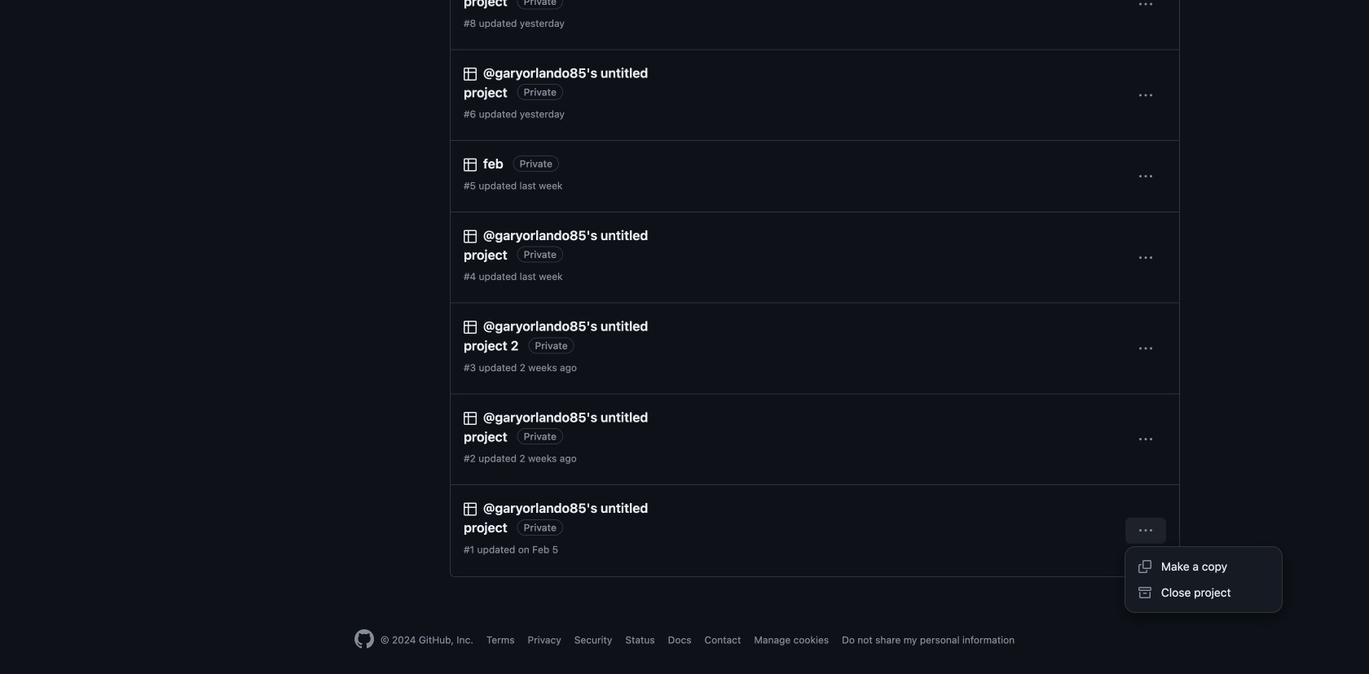 Task type: locate. For each thing, give the bounding box(es) containing it.
kebab horizontal image
[[1140, 89, 1153, 102], [1140, 343, 1153, 356], [1140, 525, 1153, 538]]

table image
[[464, 159, 477, 172], [464, 230, 477, 243], [464, 412, 477, 425], [464, 503, 477, 516]]

0 vertical spatial kebab horizontal image
[[1140, 89, 1153, 102]]

2 vertical spatial kebab horizontal image
[[1140, 525, 1153, 538]]

1 vertical spatial table image
[[464, 321, 477, 334]]

homepage image
[[354, 630, 374, 649]]

1 kebab horizontal image from the top
[[1140, 0, 1153, 11]]

1 kebab horizontal image from the top
[[1140, 89, 1153, 102]]

1 table image from the top
[[464, 159, 477, 172]]

kebab horizontal image
[[1140, 0, 1153, 11], [1140, 170, 1153, 183], [1140, 252, 1153, 265], [1140, 434, 1153, 447]]

0 vertical spatial table image
[[464, 68, 477, 81]]

table image
[[464, 68, 477, 81], [464, 321, 477, 334]]

3 table image from the top
[[464, 412, 477, 425]]

4 kebab horizontal image from the top
[[1140, 434, 1153, 447]]

menu
[[1126, 548, 1282, 613]]

1 vertical spatial kebab horizontal image
[[1140, 343, 1153, 356]]

table image for third kebab horizontal image from the bottom
[[464, 159, 477, 172]]

2 table image from the top
[[464, 230, 477, 243]]

kebab horizontal image for second table image
[[1140, 343, 1153, 356]]

2 kebab horizontal image from the top
[[1140, 343, 1153, 356]]



Task type: vqa. For each thing, say whether or not it's contained in the screenshot.
the bottommost table icon
yes



Task type: describe. For each thing, give the bounding box(es) containing it.
3 kebab horizontal image from the top
[[1140, 525, 1153, 538]]

2 kebab horizontal image from the top
[[1140, 170, 1153, 183]]

4 table image from the top
[[464, 503, 477, 516]]

3 kebab horizontal image from the top
[[1140, 252, 1153, 265]]

kebab horizontal image for first table image
[[1140, 89, 1153, 102]]

1 table image from the top
[[464, 68, 477, 81]]

table image for third kebab horizontal image
[[464, 230, 477, 243]]

table image for fourth kebab horizontal image from the top
[[464, 412, 477, 425]]

2 table image from the top
[[464, 321, 477, 334]]



